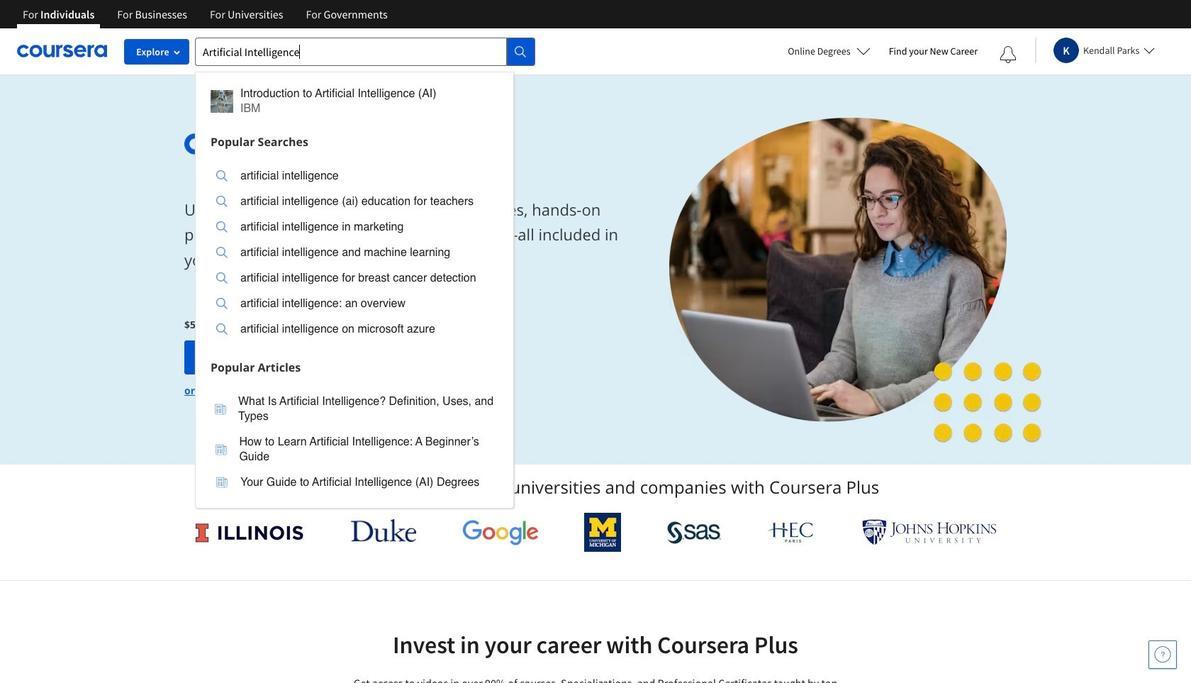 Task type: vqa. For each thing, say whether or not it's contained in the screenshot.
Price comparison tab tab list
no



Task type: locate. For each thing, give the bounding box(es) containing it.
suggestion image image
[[211, 90, 233, 112], [216, 170, 228, 182], [216, 196, 228, 207], [216, 221, 228, 233], [216, 247, 228, 258], [216, 272, 228, 284], [216, 298, 228, 309], [216, 323, 228, 335], [215, 403, 227, 415], [216, 444, 227, 455], [216, 477, 228, 488]]

help center image
[[1155, 646, 1172, 663]]

0 vertical spatial list box
[[196, 154, 513, 354]]

sas image
[[667, 521, 721, 544]]

1 list box from the top
[[196, 154, 513, 354]]

duke university image
[[351, 519, 416, 542]]

2 list box from the top
[[196, 380, 513, 507]]

coursera image
[[17, 40, 107, 63]]

johns hopkins university image
[[862, 519, 997, 545]]

list box
[[196, 154, 513, 354], [196, 380, 513, 507]]

university of illinois at urbana-champaign image
[[194, 521, 305, 544]]

None search field
[[195, 37, 535, 508]]

coursera plus image
[[184, 133, 400, 154]]

1 vertical spatial list box
[[196, 380, 513, 507]]



Task type: describe. For each thing, give the bounding box(es) containing it.
hec paris image
[[767, 518, 817, 547]]

autocomplete results list box
[[195, 71, 514, 508]]

google image
[[462, 519, 539, 545]]

What do you want to learn? text field
[[195, 37, 507, 66]]

university of michigan image
[[585, 513, 621, 552]]

banner navigation
[[11, 0, 399, 28]]



